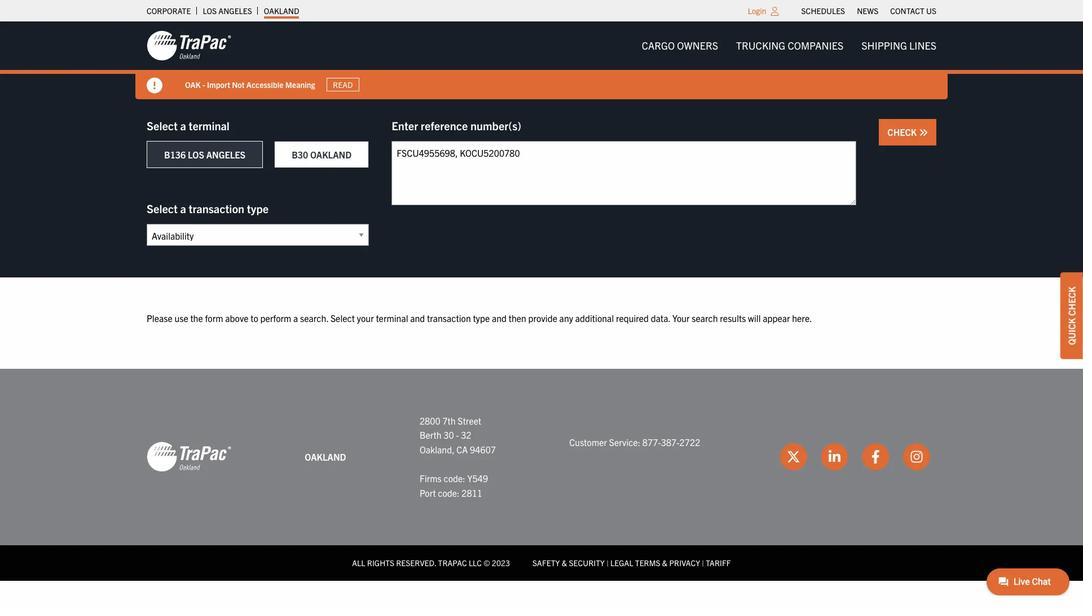 Task type: vqa. For each thing, say whether or not it's contained in the screenshot.
topmost on
no



Task type: locate. For each thing, give the bounding box(es) containing it.
2 vertical spatial a
[[293, 313, 298, 324]]

0 horizontal spatial solid image
[[147, 78, 162, 94]]

0 vertical spatial select
[[147, 118, 178, 133]]

1 vertical spatial terminal
[[376, 313, 408, 324]]

shipping lines link
[[853, 34, 946, 57]]

angeles
[[219, 6, 252, 16], [206, 149, 246, 160]]

and left then on the left
[[492, 313, 507, 324]]

angeles left 'oakland' link
[[219, 6, 252, 16]]

firms code:  y549 port code:  2811
[[420, 473, 488, 498]]

select
[[147, 118, 178, 133], [147, 201, 178, 216], [331, 313, 355, 324]]

0 vertical spatial solid image
[[147, 78, 162, 94]]

footer containing 2800 7th street
[[0, 369, 1083, 581]]

oakland,
[[420, 444, 455, 455]]

light image
[[771, 7, 779, 16]]

schedules link
[[801, 3, 845, 19]]

Enter reference number(s) text field
[[392, 141, 857, 205]]

solid image
[[147, 78, 162, 94], [919, 128, 928, 137]]

0 horizontal spatial check
[[888, 126, 919, 138]]

contact
[[890, 6, 925, 16]]

0 horizontal spatial type
[[247, 201, 269, 216]]

& right safety
[[562, 558, 567, 568]]

a up b136
[[180, 118, 186, 133]]

1 horizontal spatial type
[[473, 313, 490, 324]]

1 vertical spatial transaction
[[427, 313, 471, 324]]

llc
[[469, 558, 482, 568]]

a down b136
[[180, 201, 186, 216]]

form
[[205, 313, 223, 324]]

appear
[[763, 313, 790, 324]]

&
[[562, 558, 567, 568], [662, 558, 668, 568]]

- inside 2800 7th street berth 30 - 32 oakland, ca 94607
[[456, 429, 459, 441]]

2 oakland image from the top
[[147, 441, 231, 473]]

search.
[[300, 313, 328, 324]]

select for select a terminal
[[147, 118, 178, 133]]

1 horizontal spatial -
[[456, 429, 459, 441]]

1 vertical spatial select
[[147, 201, 178, 216]]

shipping
[[862, 39, 907, 52]]

login link
[[748, 6, 766, 16]]

number(s)
[[470, 118, 521, 133]]

| left tariff link
[[702, 558, 704, 568]]

required
[[616, 313, 649, 324]]

0 vertical spatial oakland image
[[147, 30, 231, 61]]

0 vertical spatial a
[[180, 118, 186, 133]]

1 vertical spatial a
[[180, 201, 186, 216]]

oakland
[[264, 6, 299, 16], [310, 149, 352, 160], [305, 451, 346, 462]]

code: up 2811
[[444, 473, 465, 484]]

quick check link
[[1061, 273, 1083, 359]]

check
[[888, 126, 919, 138], [1066, 287, 1078, 316]]

a for terminal
[[180, 118, 186, 133]]

the
[[190, 313, 203, 324]]

1 vertical spatial solid image
[[919, 128, 928, 137]]

b136 los angeles
[[164, 149, 246, 160]]

0 horizontal spatial &
[[562, 558, 567, 568]]

menu bar up shipping
[[796, 3, 942, 19]]

0 vertical spatial check
[[888, 126, 919, 138]]

0 vertical spatial oakland
[[264, 6, 299, 16]]

and right your
[[410, 313, 425, 324]]

los right corporate
[[203, 6, 217, 16]]

0 horizontal spatial |
[[607, 558, 609, 568]]

2 vertical spatial oakland
[[305, 451, 346, 462]]

meaning
[[285, 79, 315, 89]]

transaction
[[189, 201, 244, 216], [427, 313, 471, 324]]

1 vertical spatial check
[[1066, 287, 1078, 316]]

- right oak
[[203, 79, 205, 89]]

terminal up b136 los angeles
[[189, 118, 230, 133]]

import
[[207, 79, 230, 89]]

2 vertical spatial select
[[331, 313, 355, 324]]

a
[[180, 118, 186, 133], [180, 201, 186, 216], [293, 313, 298, 324]]

select up b136
[[147, 118, 178, 133]]

quick
[[1066, 318, 1078, 345]]

trapac
[[438, 558, 467, 568]]

0 vertical spatial type
[[247, 201, 269, 216]]

menu bar containing schedules
[[796, 3, 942, 19]]

0 vertical spatial transaction
[[189, 201, 244, 216]]

terms
[[635, 558, 660, 568]]

0 vertical spatial code:
[[444, 473, 465, 484]]

los angeles
[[203, 6, 252, 16]]

oakland image
[[147, 30, 231, 61], [147, 441, 231, 473]]

menu bar
[[796, 3, 942, 19], [633, 34, 946, 57]]

data.
[[651, 313, 670, 324]]

& right terms
[[662, 558, 668, 568]]

los
[[203, 6, 217, 16], [188, 149, 204, 160]]

accessible
[[246, 79, 283, 89]]

service:
[[609, 437, 640, 448]]

-
[[203, 79, 205, 89], [456, 429, 459, 441]]

1 vertical spatial oakland
[[310, 149, 352, 160]]

banner
[[0, 21, 1083, 99]]

0 vertical spatial -
[[203, 79, 205, 89]]

0 vertical spatial terminal
[[189, 118, 230, 133]]

1 vertical spatial menu bar
[[633, 34, 946, 57]]

1 vertical spatial -
[[456, 429, 459, 441]]

0 vertical spatial menu bar
[[796, 3, 942, 19]]

1 horizontal spatial &
[[662, 558, 668, 568]]

oakland link
[[264, 3, 299, 19]]

trucking companies
[[736, 39, 844, 52]]

- right 30
[[456, 429, 459, 441]]

read
[[333, 80, 353, 90]]

1 horizontal spatial and
[[492, 313, 507, 324]]

|
[[607, 558, 609, 568], [702, 558, 704, 568]]

terminal right your
[[376, 313, 408, 324]]

los right b136
[[188, 149, 204, 160]]

corporate link
[[147, 3, 191, 19]]

1 vertical spatial code:
[[438, 487, 460, 498]]

30
[[444, 429, 454, 441]]

1 & from the left
[[562, 558, 567, 568]]

1 vertical spatial oakland image
[[147, 441, 231, 473]]

safety & security | legal terms & privacy | tariff
[[533, 558, 731, 568]]

shipping lines
[[862, 39, 937, 52]]

lines
[[909, 39, 937, 52]]

2 and from the left
[[492, 313, 507, 324]]

2811
[[462, 487, 482, 498]]

1 horizontal spatial solid image
[[919, 128, 928, 137]]

cargo owners
[[642, 39, 718, 52]]

security
[[569, 558, 605, 568]]

1 horizontal spatial |
[[702, 558, 704, 568]]

not
[[232, 79, 245, 89]]

footer
[[0, 369, 1083, 581]]

select left your
[[331, 313, 355, 324]]

code: right port
[[438, 487, 460, 498]]

provide
[[528, 313, 557, 324]]

0 vertical spatial angeles
[[219, 6, 252, 16]]

your
[[357, 313, 374, 324]]

rights
[[367, 558, 394, 568]]

| left legal
[[607, 558, 609, 568]]

0 horizontal spatial and
[[410, 313, 425, 324]]

2722
[[680, 437, 700, 448]]

angeles down 'select a terminal'
[[206, 149, 246, 160]]

a left search.
[[293, 313, 298, 324]]

los angeles link
[[203, 3, 252, 19]]

login
[[748, 6, 766, 16]]

and
[[410, 313, 425, 324], [492, 313, 507, 324]]

select down b136
[[147, 201, 178, 216]]

menu bar down light image
[[633, 34, 946, 57]]



Task type: describe. For each thing, give the bounding box(es) containing it.
owners
[[677, 39, 718, 52]]

check inside "button"
[[888, 126, 919, 138]]

0 horizontal spatial terminal
[[189, 118, 230, 133]]

additional
[[575, 313, 614, 324]]

2 & from the left
[[662, 558, 668, 568]]

y549
[[467, 473, 488, 484]]

reserved.
[[396, 558, 436, 568]]

will
[[748, 313, 761, 324]]

reference
[[421, 118, 468, 133]]

quick check
[[1066, 287, 1078, 345]]

select a transaction type
[[147, 201, 269, 216]]

search
[[692, 313, 718, 324]]

please
[[147, 313, 172, 324]]

2800 7th street berth 30 - 32 oakland, ca 94607
[[420, 415, 496, 455]]

safety & security link
[[533, 558, 605, 568]]

0 horizontal spatial -
[[203, 79, 205, 89]]

banner containing cargo owners
[[0, 21, 1083, 99]]

here.
[[792, 313, 812, 324]]

read link
[[326, 78, 359, 92]]

news
[[857, 6, 879, 16]]

contact us link
[[890, 3, 937, 19]]

tariff link
[[706, 558, 731, 568]]

1 horizontal spatial transaction
[[427, 313, 471, 324]]

then
[[509, 313, 526, 324]]

firms
[[420, 473, 442, 484]]

1 horizontal spatial check
[[1066, 287, 1078, 316]]

safety
[[533, 558, 560, 568]]

1 vertical spatial type
[[473, 313, 490, 324]]

trucking
[[736, 39, 786, 52]]

above
[[225, 313, 249, 324]]

0 vertical spatial los
[[203, 6, 217, 16]]

1 horizontal spatial terminal
[[376, 313, 408, 324]]

customer
[[569, 437, 607, 448]]

legal terms & privacy link
[[610, 558, 700, 568]]

oak - import not accessible meaning
[[185, 79, 315, 89]]

trucking companies link
[[727, 34, 853, 57]]

ca
[[457, 444, 468, 455]]

check button
[[879, 119, 937, 146]]

0 horizontal spatial transaction
[[189, 201, 244, 216]]

berth
[[420, 429, 442, 441]]

to
[[251, 313, 258, 324]]

privacy
[[669, 558, 700, 568]]

b30 oakland
[[292, 149, 352, 160]]

select a terminal
[[147, 118, 230, 133]]

1 vertical spatial los
[[188, 149, 204, 160]]

b30
[[292, 149, 308, 160]]

customer service: 877-387-2722
[[569, 437, 700, 448]]

1 | from the left
[[607, 558, 609, 568]]

schedules
[[801, 6, 845, 16]]

1 and from the left
[[410, 313, 425, 324]]

solid image inside check "button"
[[919, 128, 928, 137]]

use
[[175, 313, 188, 324]]

94607
[[470, 444, 496, 455]]

solid image inside 'banner'
[[147, 78, 162, 94]]

us
[[926, 6, 937, 16]]

select for select a transaction type
[[147, 201, 178, 216]]

tariff
[[706, 558, 731, 568]]

corporate
[[147, 6, 191, 16]]

©
[[484, 558, 490, 568]]

387-
[[661, 437, 680, 448]]

oakland image inside footer
[[147, 441, 231, 473]]

all rights reserved. trapac llc © 2023
[[352, 558, 510, 568]]

oakland inside footer
[[305, 451, 346, 462]]

all
[[352, 558, 365, 568]]

companies
[[788, 39, 844, 52]]

any
[[559, 313, 573, 324]]

7th
[[443, 415, 456, 426]]

1 oakland image from the top
[[147, 30, 231, 61]]

1 vertical spatial angeles
[[206, 149, 246, 160]]

legal
[[610, 558, 633, 568]]

2023
[[492, 558, 510, 568]]

enter
[[392, 118, 418, 133]]

street
[[458, 415, 481, 426]]

2 | from the left
[[702, 558, 704, 568]]

your
[[673, 313, 690, 324]]

oak
[[185, 79, 201, 89]]

a for transaction
[[180, 201, 186, 216]]

cargo owners link
[[633, 34, 727, 57]]

2800
[[420, 415, 440, 426]]

news link
[[857, 3, 879, 19]]

results
[[720, 313, 746, 324]]

cargo
[[642, 39, 675, 52]]

b136
[[164, 149, 186, 160]]

port
[[420, 487, 436, 498]]

menu bar containing cargo owners
[[633, 34, 946, 57]]

perform
[[260, 313, 291, 324]]

please use the form above to perform a search. select your terminal and transaction type and then provide any additional required data. your search results will appear here.
[[147, 313, 812, 324]]



